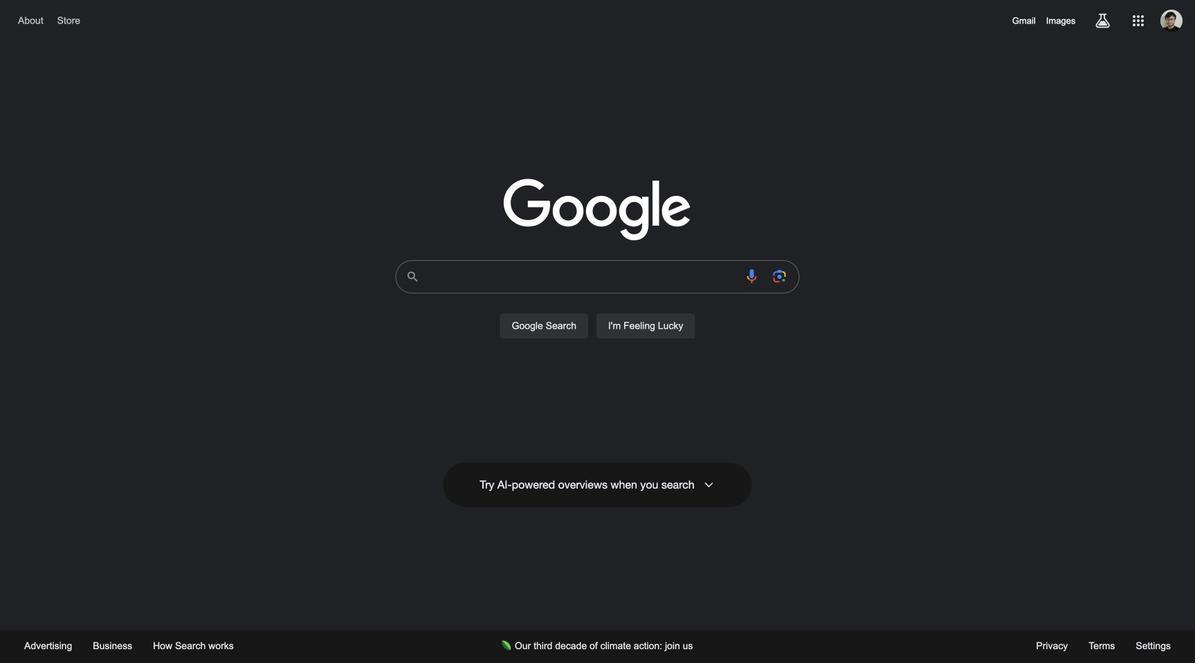 Task type: locate. For each thing, give the bounding box(es) containing it.
search by image image
[[772, 268, 788, 285]]

None search field
[[14, 256, 1182, 355]]



Task type: describe. For each thing, give the bounding box(es) containing it.
google image
[[504, 179, 692, 242]]

search labs image
[[1095, 12, 1112, 29]]

search by voice image
[[744, 268, 761, 285]]



Task type: vqa. For each thing, say whether or not it's contained in the screenshot.
Search by image in the right top of the page
yes



